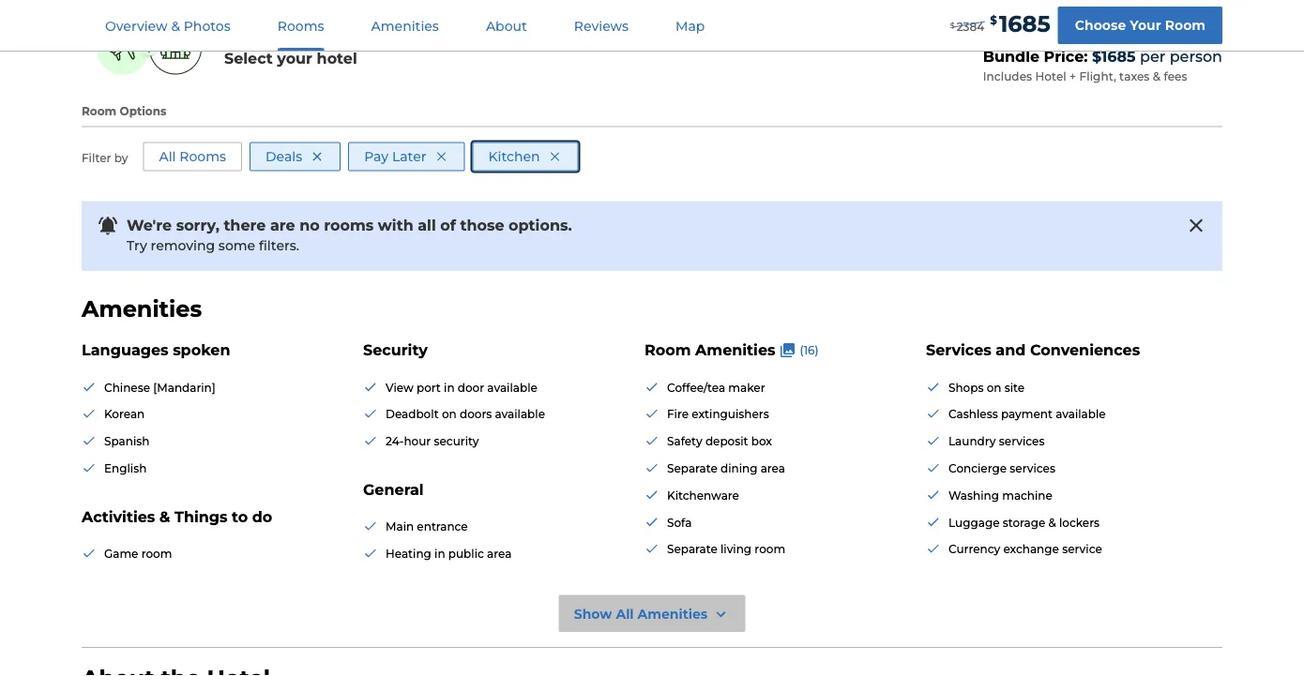 Task type: describe. For each thing, give the bounding box(es) containing it.
your
[[1131, 17, 1162, 33]]

view port in door available
[[386, 381, 538, 395]]

show all amenities button
[[559, 596, 746, 633]]

general
[[363, 481, 424, 499]]

room amenities
[[645, 341, 776, 360]]

0 horizontal spatial area
[[487, 548, 512, 561]]

deadbolt
[[386, 408, 439, 422]]

overview
[[105, 18, 168, 34]]

hotel
[[1036, 70, 1067, 83]]

show
[[574, 607, 613, 622]]

reviews
[[574, 18, 629, 34]]

we're
[[127, 216, 172, 235]]

choose your room button
[[1059, 7, 1223, 44]]

fire
[[667, 408, 689, 422]]

rooms inside button
[[180, 149, 226, 165]]

coffee/tea maker
[[667, 381, 766, 395]]

services
[[927, 341, 992, 360]]

chinese [mandarin]
[[104, 381, 216, 395]]

things
[[175, 508, 228, 526]]

amenities inside button
[[638, 607, 708, 622]]

services and conveniences
[[927, 341, 1141, 360]]

currency exchange service
[[949, 543, 1103, 557]]

& inside bundle price: $1685 per person includes hotel + flight, taxes & fees
[[1154, 70, 1161, 83]]

all inside button
[[159, 149, 176, 165]]

maker
[[729, 381, 766, 395]]

are
[[270, 216, 295, 235]]

taxes
[[1120, 70, 1150, 83]]

cashless
[[949, 408, 999, 422]]

security
[[434, 435, 479, 449]]

on for deadbolt
[[442, 408, 457, 422]]

$1685
[[1093, 47, 1137, 65]]

person
[[1170, 47, 1223, 65]]

filter
[[82, 151, 111, 165]]

available right doors
[[495, 408, 545, 422]]

all inside button
[[616, 607, 634, 622]]

about button
[[464, 1, 550, 51]]

currency
[[949, 543, 1001, 557]]

try
[[127, 238, 147, 254]]

pay later
[[364, 149, 427, 165]]

security
[[363, 341, 428, 360]]

0 horizontal spatial $
[[951, 21, 955, 30]]

2384
[[957, 20, 985, 33]]

languages
[[82, 341, 169, 360]]

shops on site
[[949, 381, 1025, 395]]

price:
[[1045, 47, 1089, 65]]

selected. click to remove filter image for deals
[[310, 149, 325, 164]]

24-
[[386, 435, 404, 449]]

select
[[224, 49, 273, 67]]

those
[[460, 216, 505, 235]]

sorry,
[[176, 216, 220, 235]]

includes
[[984, 70, 1033, 83]]

about
[[486, 18, 527, 34]]

tab list containing overview & photos
[[82, 0, 729, 51]]

deadbolt on doors available
[[386, 408, 545, 422]]

kitchen
[[489, 149, 540, 165]]

cashless payment available
[[949, 408, 1107, 422]]

english
[[104, 462, 147, 476]]

fees
[[1165, 70, 1188, 83]]

game room
[[104, 548, 172, 561]]

amenities inside button
[[371, 18, 439, 34]]

port
[[417, 381, 441, 395]]

room inside button
[[1166, 17, 1206, 33]]

deals button
[[250, 142, 341, 171]]

on for shops
[[987, 381, 1002, 395]]

room for room options
[[82, 104, 117, 118]]

all rooms
[[159, 149, 226, 165]]

map button
[[654, 1, 728, 51]]

map
[[676, 18, 705, 34]]

to
[[232, 508, 248, 526]]

rooms inside button
[[278, 18, 324, 34]]

conveniences
[[1031, 341, 1141, 360]]

hour
[[404, 435, 431, 449]]

concierge services
[[949, 462, 1056, 476]]

+ inside bundle price: $1685 per person includes hotel + flight, taxes & fees
[[1070, 70, 1077, 83]]

dining
[[721, 462, 758, 476]]

(16) button
[[776, 342, 819, 359]]

deposit
[[706, 435, 749, 449]]

room options
[[82, 104, 166, 118]]

pay later button
[[349, 142, 465, 171]]

languages spoken
[[82, 341, 230, 360]]

washing
[[949, 489, 1000, 503]]

safety deposit box
[[667, 435, 773, 449]]

machine
[[1003, 489, 1053, 503]]

per
[[1141, 47, 1166, 65]]

separate living room
[[667, 543, 786, 557]]

services for concierge services
[[1010, 462, 1056, 476]]



Task type: vqa. For each thing, say whether or not it's contained in the screenshot.
City in the Residence Inn by Marriott Salt Lake City Airport 4883 West Douglas Corrigan Way, Salt Lake City, UT
no



Task type: locate. For each thing, give the bounding box(es) containing it.
storage
[[1003, 516, 1046, 530]]

all
[[418, 216, 436, 235]]

& left fees
[[1154, 70, 1161, 83]]

1 horizontal spatial room
[[755, 543, 786, 557]]

rooms up the your
[[278, 18, 324, 34]]

0 horizontal spatial bundle
[[232, 29, 275, 40]]

by
[[114, 151, 128, 165]]

pay
[[364, 149, 389, 165]]

coffee/tea
[[667, 381, 726, 395]]

$ 2384 $ 1685
[[951, 10, 1051, 38]]

kitchen button
[[473, 142, 579, 171]]

0 vertical spatial rooms
[[278, 18, 324, 34]]

spanish
[[104, 435, 150, 449]]

service
[[1063, 543, 1103, 557]]

2 separate from the top
[[667, 543, 718, 557]]

all right by
[[159, 149, 176, 165]]

[mandarin]
[[153, 381, 216, 395]]

room right game
[[141, 548, 172, 561]]

of
[[441, 216, 456, 235]]

& left lockers
[[1049, 516, 1057, 530]]

2 vertical spatial room
[[645, 341, 691, 360]]

1 horizontal spatial all
[[616, 607, 634, 622]]

0 vertical spatial area
[[761, 462, 786, 476]]

activities & things to do
[[82, 508, 273, 526]]

selected. click to remove filter image inside "deals" button
[[310, 149, 325, 164]]

1 horizontal spatial on
[[987, 381, 1002, 395]]

room
[[1166, 17, 1206, 33], [82, 104, 117, 118], [645, 341, 691, 360]]

2 horizontal spatial room
[[1166, 17, 1206, 33]]

hotel
[[317, 49, 357, 67]]

all right show
[[616, 607, 634, 622]]

& left save
[[278, 29, 286, 40]]

0 horizontal spatial room
[[82, 104, 117, 118]]

separate for separate living room
[[667, 543, 718, 557]]

area right public in the left of the page
[[487, 548, 512, 561]]

bundle inside bundle price: $1685 per person includes hotel + flight, taxes & fees
[[984, 47, 1040, 65]]

amenities
[[371, 18, 439, 34], [82, 296, 202, 323], [696, 341, 776, 360], [638, 607, 708, 622]]

bundle & save select your hotel
[[224, 29, 357, 67]]

bundle for price:
[[984, 47, 1040, 65]]

on left site
[[987, 381, 1002, 395]]

(16)
[[800, 344, 819, 358]]

1 horizontal spatial $
[[991, 13, 998, 27]]

tab list
[[82, 0, 729, 51]]

0 horizontal spatial room
[[141, 548, 172, 561]]

bundle inside bundle & save select your hotel
[[232, 29, 275, 40]]

room
[[755, 543, 786, 557], [141, 548, 172, 561]]

shops
[[949, 381, 984, 395]]

bundle up includes
[[984, 47, 1040, 65]]

rooms button
[[255, 1, 347, 51]]

0 vertical spatial +
[[145, 39, 154, 58]]

1 vertical spatial separate
[[667, 543, 718, 557]]

room right "living"
[[755, 543, 786, 557]]

main entrance
[[386, 521, 468, 534]]

& left photos
[[171, 18, 180, 34]]

0 horizontal spatial on
[[442, 408, 457, 422]]

room for room amenities
[[645, 341, 691, 360]]

area down box
[[761, 462, 786, 476]]

services for laundry services
[[1000, 435, 1045, 449]]

1 vertical spatial all
[[616, 607, 634, 622]]

laundry
[[949, 435, 997, 449]]

$ left the 2384
[[951, 21, 955, 30]]

payment
[[1002, 408, 1053, 422]]

living
[[721, 543, 752, 557]]

1 vertical spatial bundle
[[984, 47, 1040, 65]]

site
[[1005, 381, 1025, 395]]

0 horizontal spatial +
[[145, 39, 154, 58]]

2 selected. click to remove filter image from the left
[[548, 149, 563, 164]]

bundle for &
[[232, 29, 275, 40]]

$ right the 2384
[[991, 13, 998, 27]]

1 vertical spatial area
[[487, 548, 512, 561]]

available right payment
[[1056, 408, 1107, 422]]

1 horizontal spatial +
[[1070, 70, 1077, 83]]

separate down the "sofa"
[[667, 543, 718, 557]]

game
[[104, 548, 138, 561]]

1 separate from the top
[[667, 462, 718, 476]]

& inside bundle & save select your hotel
[[278, 29, 286, 40]]

filter by amenity region
[[82, 142, 586, 186]]

filter by
[[82, 151, 128, 165]]

on left doors
[[442, 408, 457, 422]]

no
[[300, 216, 320, 235]]

1 horizontal spatial room
[[645, 341, 691, 360]]

with
[[378, 216, 414, 235]]

1 horizontal spatial bundle
[[984, 47, 1040, 65]]

doors
[[460, 408, 492, 422]]

1 vertical spatial in
[[435, 548, 446, 561]]

1 selected. click to remove filter image from the left
[[310, 149, 325, 164]]

removing
[[151, 238, 215, 254]]

rooms up sorry,
[[180, 149, 226, 165]]

in left public in the left of the page
[[435, 548, 446, 561]]

and
[[996, 341, 1026, 360]]

we're sorry, there are no rooms with all of those options. try removing some filters.
[[127, 216, 572, 254]]

services up machine
[[1010, 462, 1056, 476]]

available right the 'door'
[[488, 381, 538, 395]]

photos
[[184, 18, 231, 34]]

0 vertical spatial separate
[[667, 462, 718, 476]]

some
[[219, 238, 255, 254]]

+ down the overview
[[145, 39, 154, 58]]

0 vertical spatial in
[[444, 381, 455, 395]]

1 horizontal spatial rooms
[[278, 18, 324, 34]]

entrance
[[417, 521, 468, 534]]

0 vertical spatial all
[[159, 149, 176, 165]]

heating in public area
[[386, 548, 512, 561]]

bundle up 'select'
[[232, 29, 275, 40]]

& for activities & things to do
[[159, 508, 170, 526]]

separate for separate dining area
[[667, 462, 718, 476]]

sofa
[[667, 516, 692, 530]]

activities
[[82, 508, 155, 526]]

lockers
[[1060, 516, 1100, 530]]

show all amenities
[[574, 607, 708, 622]]

selected. click to remove filter image right deals
[[310, 149, 325, 164]]

selected. click to remove filter image right kitchen
[[548, 149, 563, 164]]

room left options
[[82, 104, 117, 118]]

0 vertical spatial room
[[1166, 17, 1206, 33]]

1 vertical spatial rooms
[[180, 149, 226, 165]]

0 horizontal spatial rooms
[[180, 149, 226, 165]]

services down payment
[[1000, 435, 1045, 449]]

choose
[[1076, 17, 1127, 33]]

selected. click to remove filter image
[[310, 149, 325, 164], [548, 149, 563, 164]]

deals
[[266, 149, 303, 165]]

exchange
[[1004, 543, 1060, 557]]

1 horizontal spatial area
[[761, 462, 786, 476]]

flight,
[[1080, 70, 1117, 83]]

amenities button
[[349, 1, 462, 51]]

bundle price: $1685 per person includes hotel + flight, taxes & fees
[[984, 47, 1223, 83]]

luggage storage & lockers
[[949, 516, 1100, 530]]

room up "coffee/tea"
[[645, 341, 691, 360]]

0 horizontal spatial selected. click to remove filter image
[[310, 149, 325, 164]]

safety
[[667, 435, 703, 449]]

&
[[171, 18, 180, 34], [278, 29, 286, 40], [1154, 70, 1161, 83], [159, 508, 170, 526], [1049, 516, 1057, 530]]

laundry services
[[949, 435, 1045, 449]]

& for bundle & save select your hotel
[[278, 29, 286, 40]]

fire extinguishers
[[667, 408, 770, 422]]

0 vertical spatial bundle
[[232, 29, 275, 40]]

1 vertical spatial room
[[82, 104, 117, 118]]

& inside the overview & photos button
[[171, 18, 180, 34]]

selected. click to remove filter image
[[434, 149, 449, 164]]

+ down price:
[[1070, 70, 1077, 83]]

on
[[987, 381, 1002, 395], [442, 408, 457, 422]]

do
[[252, 508, 273, 526]]

+
[[145, 39, 154, 58], [1070, 70, 1077, 83]]

& for overview & photos
[[171, 18, 180, 34]]

options.
[[509, 216, 572, 235]]

separate down safety
[[667, 462, 718, 476]]

1 vertical spatial services
[[1010, 462, 1056, 476]]

kitchenware
[[667, 489, 740, 503]]

main
[[386, 521, 414, 534]]

available
[[488, 381, 538, 395], [495, 408, 545, 422], [1056, 408, 1107, 422]]

1 vertical spatial +
[[1070, 70, 1077, 83]]

overview & photos
[[105, 18, 231, 34]]

filters.
[[259, 238, 299, 254]]

room up person
[[1166, 17, 1206, 33]]

services
[[1000, 435, 1045, 449], [1010, 462, 1056, 476]]

concierge
[[949, 462, 1007, 476]]

in right port
[[444, 381, 455, 395]]

spoken
[[173, 341, 230, 360]]

selected. click to remove filter image inside kitchen button
[[548, 149, 563, 164]]

options
[[120, 104, 166, 118]]

reviews button
[[552, 1, 652, 51]]

heating
[[386, 548, 432, 561]]

1 horizontal spatial selected. click to remove filter image
[[548, 149, 563, 164]]

choose your room
[[1076, 17, 1206, 33]]

0 vertical spatial services
[[1000, 435, 1045, 449]]

separate
[[667, 462, 718, 476], [667, 543, 718, 557]]

extinguishers
[[692, 408, 770, 422]]

0 horizontal spatial all
[[159, 149, 176, 165]]

0 vertical spatial on
[[987, 381, 1002, 395]]

selected. click to remove filter image for kitchen
[[548, 149, 563, 164]]

1 vertical spatial on
[[442, 408, 457, 422]]

& left things
[[159, 508, 170, 526]]



